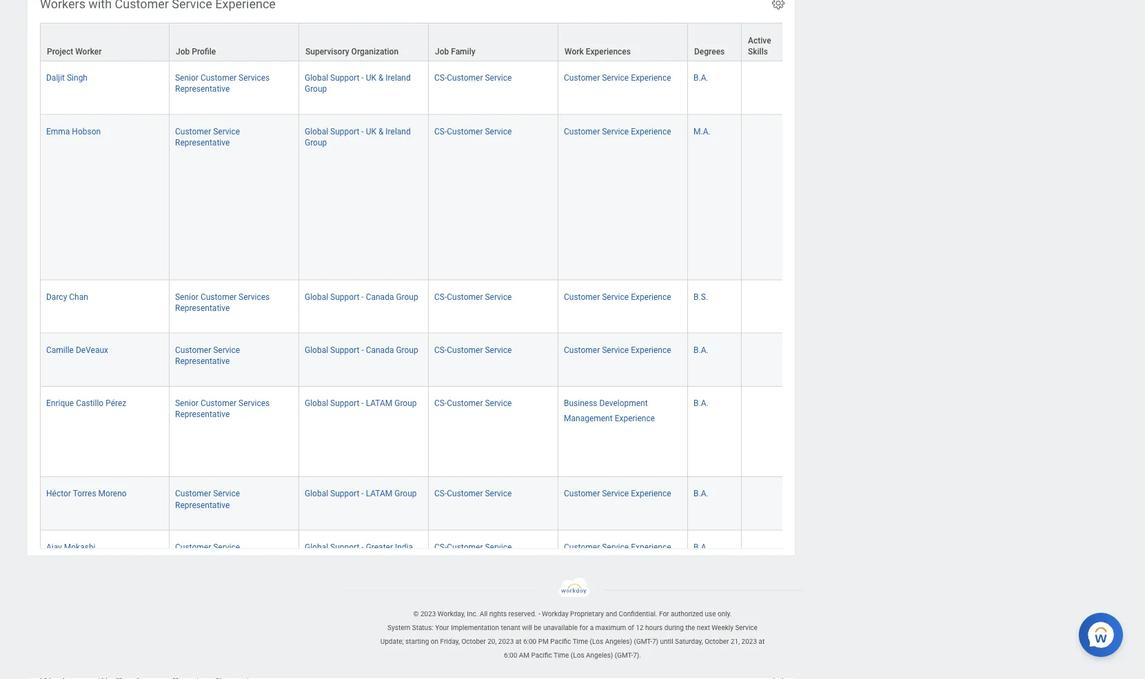 Task type: vqa. For each thing, say whether or not it's contained in the screenshot.
Ajay
yes



Task type: locate. For each thing, give the bounding box(es) containing it.
3 senior from the top
[[175, 398, 199, 408]]

reserved.
[[509, 610, 537, 619]]

1 global support - latam group from the top
[[305, 398, 417, 408]]

row containing enrique castillo pérez
[[40, 387, 919, 477]]

3 cs-customer service from the top
[[434, 292, 512, 302]]

1 horizontal spatial job
[[435, 47, 449, 57]]

global support - latam group link for customer service representative
[[305, 486, 417, 499]]

cell
[[742, 61, 789, 115], [742, 280, 789, 333], [742, 387, 789, 477]]

support for camille deveaux
[[330, 345, 360, 355]]

1 horizontal spatial at
[[759, 638, 765, 646]]

global support - uk & ireland group for senior customer services representative
[[305, 73, 411, 94]]

6 representative from the top
[[175, 500, 230, 510]]

6:00 left am
[[504, 652, 517, 660]]

1 global support - canada group link from the top
[[305, 289, 418, 302]]

october down weekly
[[705, 638, 729, 646]]

1 support from the top
[[330, 73, 360, 83]]

0 horizontal spatial job
[[176, 47, 190, 57]]

senior customer services representative link for global support - latam group
[[175, 396, 270, 419]]

b.a. for enrique castillo pérez
[[694, 398, 709, 408]]

1 vertical spatial ireland
[[386, 126, 411, 136]]

& for customer service representative
[[379, 126, 384, 136]]

1 latam from the top
[[366, 398, 393, 408]]

0 vertical spatial uk
[[366, 73, 377, 83]]

1 customer service representative from the top
[[175, 126, 240, 147]]

0 vertical spatial pacific
[[550, 638, 571, 646]]

1 senior customer services representative link from the top
[[175, 70, 270, 94]]

1 vertical spatial latam
[[366, 489, 393, 499]]

1 horizontal spatial october
[[705, 638, 729, 646]]

will
[[522, 624, 532, 632]]

2 global from the top
[[305, 126, 328, 136]]

row containing daljit singh
[[40, 61, 919, 115]]

management experience link
[[564, 411, 655, 423]]

castillo
[[76, 398, 104, 408]]

experience for 3rd customer service experience link from the bottom
[[631, 345, 671, 355]]

cs-customer service for ajay mokashi
[[434, 542, 512, 552]]

row
[[40, 23, 919, 62], [40, 61, 919, 115], [40, 115, 919, 280], [40, 280, 919, 333], [40, 333, 919, 387], [40, 387, 919, 477], [40, 477, 919, 531], [40, 531, 919, 584]]

customer service representative
[[175, 126, 240, 147], [175, 345, 240, 366], [175, 489, 240, 510], [175, 542, 240, 563]]

1 horizontal spatial time
[[573, 638, 588, 646]]

8 row from the top
[[40, 531, 919, 584]]

row containing camille deveaux
[[40, 333, 919, 387]]

0 horizontal spatial 6:00
[[504, 652, 517, 660]]

0 vertical spatial senior customer services representative
[[175, 73, 270, 94]]

0 horizontal spatial october
[[462, 638, 486, 646]]

footer containing © 2023 workday, inc. all rights reserved. - workday proprietary and confidential. for authorized use only. system status: your implementation tenant will be unavailable for a maximum of 12 hours during the next weekly service update; starting on friday, october 20, 2023 at 6:00 pm pacific time (los angeles) (gmt-7) until saturday, october 21, 2023 at 6:00 am pacific time (los angeles) (gmt-7).
[[0, 578, 1146, 663]]

1 uk from the top
[[366, 73, 377, 83]]

cs- for camille deveaux
[[434, 345, 447, 355]]

authorized
[[671, 610, 703, 619]]

experience inside items selected list
[[615, 414, 655, 423]]

1 vertical spatial time
[[554, 652, 569, 660]]

cell for b.a.
[[742, 61, 789, 115]]

global support - latam group for senior customer services representative
[[305, 398, 417, 408]]

2 global support - canada group link from the top
[[305, 342, 418, 355]]

(los down for
[[571, 652, 585, 660]]

supervisory organization column header
[[299, 23, 429, 62]]

uk for customer service representative
[[366, 126, 377, 136]]

2 senior customer services representative from the top
[[175, 292, 270, 313]]

0 horizontal spatial at
[[516, 638, 522, 646]]

workers with customer service experience element
[[28, 0, 919, 679]]

4 support from the top
[[330, 345, 360, 355]]

5 b.a. from the top
[[694, 542, 709, 552]]

pérez
[[106, 398, 126, 408]]

1 services from the top
[[239, 73, 270, 83]]

canada
[[366, 292, 394, 302], [366, 345, 394, 355]]

job inside "popup button"
[[176, 47, 190, 57]]

cs-customer service link for emma hobson
[[434, 124, 512, 136]]

work experiences
[[565, 47, 631, 57]]

angeles)
[[605, 638, 632, 646], [586, 652, 613, 660]]

job left family
[[435, 47, 449, 57]]

5 cs- from the top
[[434, 398, 447, 408]]

0 vertical spatial 6:00
[[523, 638, 537, 646]]

1 horizontal spatial (gmt-
[[634, 638, 652, 646]]

customer service representative link
[[175, 124, 240, 147], [175, 342, 240, 366], [175, 486, 240, 510], [175, 540, 240, 563]]

2 support from the top
[[330, 126, 360, 136]]

1 vertical spatial senior customer services representative
[[175, 292, 270, 313]]

4 cs- from the top
[[434, 345, 447, 355]]

3 senior customer services representative from the top
[[175, 398, 270, 419]]

0 vertical spatial (los
[[590, 638, 604, 646]]

6 row from the top
[[40, 387, 919, 477]]

0 vertical spatial global support - uk & ireland group
[[305, 73, 411, 94]]

7 row from the top
[[40, 477, 919, 531]]

global support - uk & ireland group link
[[305, 70, 411, 94], [305, 124, 411, 147]]

global for emma hobson
[[305, 126, 328, 136]]

3 cs-customer service link from the top
[[434, 289, 512, 302]]

2 at from the left
[[759, 638, 765, 646]]

2 global support - latam group from the top
[[305, 489, 417, 499]]

2 vertical spatial senior customer services representative link
[[175, 396, 270, 419]]

degrees column header
[[688, 23, 742, 62]]

emma hobson
[[46, 126, 101, 136]]

customer service representative link for héctor torres moreno
[[175, 486, 240, 510]]

3 services from the top
[[239, 398, 270, 408]]

starting
[[406, 638, 429, 646]]

1 vertical spatial global support - uk & ireland group link
[[305, 124, 411, 147]]

1 cs-customer service from the top
[[434, 73, 512, 83]]

2 cs-customer service from the top
[[434, 126, 512, 136]]

2 b.a. from the top
[[694, 345, 709, 355]]

global support - latam group link
[[305, 396, 417, 408], [305, 486, 417, 499]]

2 global support - uk & ireland group from the top
[[305, 126, 411, 147]]

1 horizontal spatial (los
[[590, 638, 604, 646]]

0 vertical spatial global support - uk & ireland group link
[[305, 70, 411, 94]]

worker
[[75, 47, 102, 57]]

status:
[[412, 624, 434, 632]]

6 cs-customer service from the top
[[434, 489, 512, 499]]

development
[[600, 398, 648, 408]]

5 b.a. link from the top
[[694, 540, 709, 552]]

project worker column header
[[40, 23, 170, 62]]

2 vertical spatial senior customer services representative
[[175, 398, 270, 419]]

5 customer service experience link from the top
[[564, 486, 671, 499]]

b.a.
[[694, 73, 709, 83], [694, 345, 709, 355], [694, 398, 709, 408], [694, 489, 709, 499], [694, 542, 709, 552]]

6:00
[[523, 638, 537, 646], [504, 652, 517, 660]]

experience
[[631, 73, 671, 83], [631, 126, 671, 136], [631, 292, 671, 302], [631, 345, 671, 355], [615, 414, 655, 423], [631, 489, 671, 499], [631, 542, 671, 552]]

5 cs-customer service from the top
[[434, 398, 512, 408]]

project
[[47, 47, 73, 57]]

6:00 left the pm
[[523, 638, 537, 646]]

0 horizontal spatial 2023
[[421, 610, 436, 619]]

b.a. for ajay mokashi
[[694, 542, 709, 552]]

global for camille deveaux
[[305, 345, 328, 355]]

2023 right 21,
[[742, 638, 757, 646]]

3 customer service representative from the top
[[175, 489, 240, 510]]

job profile column header
[[170, 23, 299, 62]]

5 customer service experience from the top
[[564, 489, 671, 499]]

deveaux
[[76, 345, 108, 355]]

0 vertical spatial global support - latam group
[[305, 398, 417, 408]]

(gmt-
[[634, 638, 652, 646], [615, 652, 633, 660]]

2 job from the left
[[435, 47, 449, 57]]

cs-
[[434, 73, 447, 83], [434, 126, 447, 136], [434, 292, 447, 302], [434, 345, 447, 355], [434, 398, 447, 408], [434, 489, 447, 499], [434, 542, 447, 552]]

cs-customer service for daljit singh
[[434, 73, 512, 83]]

1 representative from the top
[[175, 84, 230, 94]]

support for darcy chan
[[330, 292, 360, 302]]

0 horizontal spatial time
[[554, 652, 569, 660]]

job
[[176, 47, 190, 57], [435, 47, 449, 57]]

cs-customer service link
[[434, 70, 512, 83], [434, 124, 512, 136], [434, 289, 512, 302], [434, 342, 512, 355], [434, 396, 512, 408], [434, 486, 512, 499], [434, 540, 512, 552]]

global support - canada group link for senior customer services representative
[[305, 289, 418, 302]]

pacific down unavailable
[[550, 638, 571, 646]]

1 customer service experience link from the top
[[564, 70, 671, 83]]

global support - latam group
[[305, 398, 417, 408], [305, 489, 417, 499]]

latam
[[366, 398, 393, 408], [366, 489, 393, 499]]

6 support from the top
[[330, 489, 360, 499]]

1 global support - uk & ireland group link from the top
[[305, 70, 411, 94]]

2 latam from the top
[[366, 489, 393, 499]]

global support - greater india group link
[[305, 540, 413, 563]]

0 vertical spatial ireland
[[386, 73, 411, 83]]

7 cs- from the top
[[434, 542, 447, 552]]

0 vertical spatial canada
[[366, 292, 394, 302]]

&
[[379, 73, 384, 83], [379, 126, 384, 136]]

1 vertical spatial global support - latam group
[[305, 489, 417, 499]]

1 canada from the top
[[366, 292, 394, 302]]

(gmt- down 12
[[634, 638, 652, 646]]

footer
[[0, 578, 1146, 663]]

ajay mokashi link
[[46, 540, 95, 552]]

3 b.a. link from the top
[[694, 396, 709, 408]]

angeles) down a
[[586, 652, 613, 660]]

global inside global support - greater india group
[[305, 542, 328, 552]]

2 senior customer services representative link from the top
[[175, 289, 270, 313]]

cs-customer service link for darcy chan
[[434, 289, 512, 302]]

global support - canada group
[[305, 292, 418, 302], [305, 345, 418, 355]]

your
[[435, 624, 449, 632]]

- for camille deveaux
[[362, 345, 364, 355]]

b.s.
[[694, 292, 708, 302]]

0 vertical spatial services
[[239, 73, 270, 83]]

4 customer service experience from the top
[[564, 345, 671, 355]]

2 ireland from the top
[[386, 126, 411, 136]]

b.a. for héctor torres moreno
[[694, 489, 709, 499]]

2 uk from the top
[[366, 126, 377, 136]]

3 row from the top
[[40, 115, 919, 280]]

0 horizontal spatial (gmt-
[[615, 652, 633, 660]]

1 & from the top
[[379, 73, 384, 83]]

angeles) down 'maximum'
[[605, 638, 632, 646]]

global for daljit singh
[[305, 73, 328, 83]]

global support - canada group for customer service representative
[[305, 345, 418, 355]]

customer service representative link for camille deveaux
[[175, 342, 240, 366]]

2 canada from the top
[[366, 345, 394, 355]]

support inside global support - greater india group
[[330, 542, 360, 552]]

global support - uk & ireland group link for senior customer services representative
[[305, 70, 411, 94]]

october down implementation
[[462, 638, 486, 646]]

time
[[573, 638, 588, 646], [554, 652, 569, 660]]

3 support from the top
[[330, 292, 360, 302]]

1 vertical spatial senior
[[175, 292, 199, 302]]

maximum
[[596, 624, 626, 632]]

global
[[305, 73, 328, 83], [305, 126, 328, 136], [305, 292, 328, 302], [305, 345, 328, 355], [305, 398, 328, 408], [305, 489, 328, 499], [305, 542, 328, 552]]

services for global support - canada group
[[239, 292, 270, 302]]

1 vertical spatial global support - uk & ireland group
[[305, 126, 411, 147]]

1 vertical spatial (gmt-
[[615, 652, 633, 660]]

3 senior customer services representative link from the top
[[175, 396, 270, 419]]

1 b.a. link from the top
[[694, 70, 709, 83]]

5 representative from the top
[[175, 410, 230, 419]]

job for job family
[[435, 47, 449, 57]]

7 support from the top
[[330, 542, 360, 552]]

job left profile
[[176, 47, 190, 57]]

only.
[[718, 610, 732, 619]]

5 row from the top
[[40, 333, 919, 387]]

1 global support - canada group from the top
[[305, 292, 418, 302]]

1 vertical spatial global support - latam group link
[[305, 486, 417, 499]]

0 vertical spatial global support - canada group
[[305, 292, 418, 302]]

cell for b.s.
[[742, 280, 789, 333]]

0 vertical spatial &
[[379, 73, 384, 83]]

1 cell from the top
[[742, 61, 789, 115]]

7 cs-customer service from the top
[[434, 542, 512, 552]]

1 vertical spatial global support - canada group link
[[305, 342, 418, 355]]

global support - uk & ireland group link for customer service representative
[[305, 124, 411, 147]]

0 vertical spatial global support - canada group link
[[305, 289, 418, 302]]

2 senior from the top
[[175, 292, 199, 302]]

family
[[451, 47, 476, 57]]

weekly
[[712, 624, 734, 632]]

services for global support - uk & ireland group
[[239, 73, 270, 83]]

active skills button
[[742, 24, 788, 61]]

experience for 1st customer service experience link
[[631, 73, 671, 83]]

experience for 6th customer service experience link from the top of the 'workers with customer service experience' element
[[631, 542, 671, 552]]

0 vertical spatial cell
[[742, 61, 789, 115]]

2 cs-customer service link from the top
[[434, 124, 512, 136]]

time down unavailable
[[554, 652, 569, 660]]

-
[[362, 73, 364, 83], [362, 126, 364, 136], [362, 292, 364, 302], [362, 345, 364, 355], [362, 398, 364, 408], [362, 489, 364, 499], [362, 542, 364, 552], [539, 610, 540, 619]]

(gmt- down of
[[615, 652, 633, 660]]

2 vertical spatial cell
[[742, 387, 789, 477]]

2 global support - uk & ireland group link from the top
[[305, 124, 411, 147]]

senior customer services representative link for global support - canada group
[[175, 289, 270, 313]]

customer service representative for camille deveaux
[[175, 345, 240, 366]]

skills
[[748, 47, 768, 57]]

1 senior customer services representative from the top
[[175, 73, 270, 94]]

management
[[564, 414, 613, 423]]

job family column header
[[429, 23, 559, 62]]

7 global from the top
[[305, 542, 328, 552]]

1 row from the top
[[40, 23, 919, 62]]

time down for
[[573, 638, 588, 646]]

5 support from the top
[[330, 398, 360, 408]]

0 vertical spatial global support - latam group link
[[305, 396, 417, 408]]

job family button
[[429, 24, 558, 61]]

2 & from the top
[[379, 126, 384, 136]]

at up am
[[516, 638, 522, 646]]

4 row from the top
[[40, 280, 919, 333]]

2 vertical spatial senior
[[175, 398, 199, 408]]

job inside popup button
[[435, 47, 449, 57]]

1 global from the top
[[305, 73, 328, 83]]

service inside '© 2023 workday, inc. all rights reserved. - workday proprietary and confidential. for authorized use only. system status: your implementation tenant will be unavailable for a maximum of 12 hours during the next weekly service update; starting on friday, october 20, 2023 at 6:00 pm pacific time (los angeles) (gmt-7) until saturday, october 21, 2023 at 6:00 am pacific time (los angeles) (gmt-7).'
[[735, 624, 758, 632]]

support for héctor torres moreno
[[330, 489, 360, 499]]

3 customer service representative link from the top
[[175, 486, 240, 510]]

cs-customer service link for héctor torres moreno
[[434, 486, 512, 499]]

2023
[[421, 610, 436, 619], [499, 638, 514, 646], [742, 638, 757, 646]]

next
[[697, 624, 710, 632]]

0 vertical spatial senior customer services representative link
[[175, 70, 270, 94]]

4 cs-customer service from the top
[[434, 345, 512, 355]]

services
[[239, 73, 270, 83], [239, 292, 270, 302], [239, 398, 270, 408]]

1 global support - latam group link from the top
[[305, 396, 417, 408]]

0 vertical spatial senior
[[175, 73, 199, 83]]

pm
[[538, 638, 549, 646]]

- for héctor torres moreno
[[362, 489, 364, 499]]

1 vertical spatial uk
[[366, 126, 377, 136]]

supervisory organization button
[[299, 24, 428, 61]]

2 global support - canada group from the top
[[305, 345, 418, 355]]

1 vertical spatial canada
[[366, 345, 394, 355]]

senior customer services representative for global support - uk & ireland group
[[175, 73, 270, 94]]

cs- for emma hobson
[[434, 126, 447, 136]]

0 horizontal spatial (los
[[571, 652, 585, 660]]

2 vertical spatial services
[[239, 398, 270, 408]]

1 horizontal spatial 2023
[[499, 638, 514, 646]]

1 global support - uk & ireland group from the top
[[305, 73, 411, 94]]

12
[[636, 624, 644, 632]]

0 vertical spatial (gmt-
[[634, 638, 652, 646]]

support for emma hobson
[[330, 126, 360, 136]]

b.a. link for ajay mokashi
[[694, 540, 709, 552]]

héctor torres moreno link
[[46, 486, 127, 499]]

1 senior from the top
[[175, 73, 199, 83]]

1 vertical spatial senior customer services representative link
[[175, 289, 270, 313]]

all
[[480, 610, 488, 619]]

2 customer service representative from the top
[[175, 345, 240, 366]]

6 global from the top
[[305, 489, 328, 499]]

2023 right the 20,
[[499, 638, 514, 646]]

unavailable
[[543, 624, 578, 632]]

during
[[665, 624, 684, 632]]

0 vertical spatial latam
[[366, 398, 393, 408]]

cs- for daljit singh
[[434, 73, 447, 83]]

friday,
[[440, 638, 460, 646]]

b.a. link for camille deveaux
[[694, 342, 709, 355]]

daljit
[[46, 73, 65, 83]]

global for héctor torres moreno
[[305, 489, 328, 499]]

1 vertical spatial global support - canada group
[[305, 345, 418, 355]]

camille deveaux link
[[46, 342, 108, 355]]

row containing emma hobson
[[40, 115, 919, 280]]

ajay
[[46, 542, 62, 552]]

1 vertical spatial &
[[379, 126, 384, 136]]

at
[[516, 638, 522, 646], [759, 638, 765, 646]]

at right 21,
[[759, 638, 765, 646]]

pacific down the pm
[[531, 652, 552, 660]]

customer service experience
[[564, 73, 671, 83], [564, 126, 671, 136], [564, 292, 671, 302], [564, 345, 671, 355], [564, 489, 671, 499], [564, 542, 671, 552]]

cs-customer service for héctor torres moreno
[[434, 489, 512, 499]]

support
[[330, 73, 360, 83], [330, 126, 360, 136], [330, 292, 360, 302], [330, 345, 360, 355], [330, 398, 360, 408], [330, 489, 360, 499], [330, 542, 360, 552]]

uk
[[366, 73, 377, 83], [366, 126, 377, 136]]

3 b.a. from the top
[[694, 398, 709, 408]]

2023 right ©
[[421, 610, 436, 619]]

5 cs-customer service link from the top
[[434, 396, 512, 408]]

ireland for senior customer services representative
[[386, 73, 411, 83]]

4 cs-customer service link from the top
[[434, 342, 512, 355]]

1 vertical spatial cell
[[742, 280, 789, 333]]

1 vertical spatial 6:00
[[504, 652, 517, 660]]

1 cs-customer service link from the top
[[434, 70, 512, 83]]

2 row from the top
[[40, 61, 919, 115]]

2 customer service representative link from the top
[[175, 342, 240, 366]]

experience for 5th customer service experience link from the bottom
[[631, 126, 671, 136]]

customer service representative for emma hobson
[[175, 126, 240, 147]]

1 vertical spatial services
[[239, 292, 270, 302]]

(los down a
[[590, 638, 604, 646]]



Task type: describe. For each thing, give the bounding box(es) containing it.
global support - canada group link for customer service representative
[[305, 342, 418, 355]]

b.s. link
[[694, 289, 708, 302]]

ireland for customer service representative
[[386, 126, 411, 136]]

job for job profile
[[176, 47, 190, 57]]

b.a. link for héctor torres moreno
[[694, 486, 709, 499]]

darcy chan link
[[46, 289, 88, 302]]

customer service representative for héctor torres moreno
[[175, 489, 240, 510]]

héctor torres moreno
[[46, 489, 127, 499]]

update;
[[381, 638, 404, 646]]

supervisory
[[306, 47, 349, 57]]

1 october from the left
[[462, 638, 486, 646]]

2 customer service experience link from the top
[[564, 124, 671, 136]]

3 representative from the top
[[175, 303, 230, 313]]

supervisory organization
[[306, 47, 399, 57]]

camille
[[46, 345, 74, 355]]

uk for senior customer services representative
[[366, 73, 377, 83]]

row containing héctor torres moreno
[[40, 477, 919, 531]]

be
[[534, 624, 542, 632]]

senior for enrique castillo pérez
[[175, 398, 199, 408]]

support for enrique castillo pérez
[[330, 398, 360, 408]]

on
[[431, 638, 439, 646]]

management experience
[[564, 414, 655, 423]]

senior customer services representative link for global support - uk & ireland group
[[175, 70, 270, 94]]

1 vertical spatial (los
[[571, 652, 585, 660]]

canada for senior customer services representative
[[366, 292, 394, 302]]

the
[[686, 624, 695, 632]]

business development link
[[564, 396, 648, 408]]

cs-customer service link for camille deveaux
[[434, 342, 512, 355]]

2 customer service experience from the top
[[564, 126, 671, 136]]

global support - greater india group
[[305, 542, 413, 563]]

4 representative from the top
[[175, 356, 230, 366]]

3 customer service experience from the top
[[564, 292, 671, 302]]

use
[[705, 610, 716, 619]]

m.a.
[[694, 126, 711, 136]]

2 horizontal spatial 2023
[[742, 638, 757, 646]]

global for darcy chan
[[305, 292, 328, 302]]

work experiences button
[[559, 24, 688, 61]]

workday
[[542, 610, 569, 619]]

7).
[[633, 652, 641, 660]]

group inside global support - greater india group
[[305, 553, 327, 563]]

system
[[388, 624, 411, 632]]

cs- for héctor torres moreno
[[434, 489, 447, 499]]

- for emma hobson
[[362, 126, 364, 136]]

cs-customer service for camille deveaux
[[434, 345, 512, 355]]

cs- for darcy chan
[[434, 292, 447, 302]]

4 customer service representative link from the top
[[175, 540, 240, 563]]

cs-customer service link for daljit singh
[[434, 70, 512, 83]]

for
[[580, 624, 588, 632]]

support for daljit singh
[[330, 73, 360, 83]]

canada for customer service representative
[[366, 345, 394, 355]]

global support - canada group for senior customer services representative
[[305, 292, 418, 302]]

latam for senior customer services representative
[[366, 398, 393, 408]]

greater
[[366, 542, 393, 552]]

- for darcy chan
[[362, 292, 364, 302]]

cs-customer service for emma hobson
[[434, 126, 512, 136]]

hobson
[[72, 126, 101, 136]]

héctor
[[46, 489, 71, 499]]

b.a. link for enrique castillo pérez
[[694, 396, 709, 408]]

of
[[628, 624, 634, 632]]

job profile button
[[170, 24, 299, 61]]

0 vertical spatial angeles)
[[605, 638, 632, 646]]

6 customer service experience from the top
[[564, 542, 671, 552]]

cs-customer service for darcy chan
[[434, 292, 512, 302]]

- inside '© 2023 workday, inc. all rights reserved. - workday proprietary and confidential. for authorized use only. system status: your implementation tenant will be unavailable for a maximum of 12 hours during the next weekly service update; starting on friday, october 20, 2023 at 6:00 pm pacific time (los angeles) (gmt-7) until saturday, october 21, 2023 at 6:00 am pacific time (los angeles) (gmt-7).'
[[539, 610, 540, 619]]

- for daljit singh
[[362, 73, 364, 83]]

2 representative from the top
[[175, 138, 230, 147]]

proprietary
[[570, 610, 604, 619]]

job profile
[[176, 47, 216, 57]]

senior for darcy chan
[[175, 292, 199, 302]]

cs-customer service link for enrique castillo pérez
[[434, 396, 512, 408]]

b.a. for camille deveaux
[[694, 345, 709, 355]]

6 customer service experience link from the top
[[564, 540, 671, 552]]

workday,
[[438, 610, 465, 619]]

work experiences column header
[[559, 23, 688, 62]]

rights
[[489, 610, 507, 619]]

tenant
[[501, 624, 521, 632]]

© 2023 workday, inc. all rights reserved. - workday proprietary and confidential. for authorized use only. system status: your implementation tenant will be unavailable for a maximum of 12 hours during the next weekly service update; starting on friday, october 20, 2023 at 6:00 pm pacific time (los angeles) (gmt-7) until saturday, october 21, 2023 at 6:00 am pacific time (los angeles) (gmt-7).
[[381, 610, 765, 660]]

4 customer service representative from the top
[[175, 542, 240, 563]]

business
[[564, 398, 598, 408]]

1 horizontal spatial 6:00
[[523, 638, 537, 646]]

india
[[395, 542, 413, 552]]

cs- for enrique castillo pérez
[[434, 398, 447, 408]]

3 cell from the top
[[742, 387, 789, 477]]

- inside global support - greater india group
[[362, 542, 364, 552]]

1 vertical spatial pacific
[[531, 652, 552, 660]]

moreno
[[98, 489, 127, 499]]

active skills
[[748, 36, 771, 57]]

latam for customer service representative
[[366, 489, 393, 499]]

confidential.
[[619, 610, 658, 619]]

emma
[[46, 126, 70, 136]]

singh
[[67, 73, 88, 83]]

m.a. link
[[694, 124, 711, 136]]

until
[[660, 638, 674, 646]]

enrique
[[46, 398, 74, 408]]

implementation
[[451, 624, 499, 632]]

cs-customer service link for ajay mokashi
[[434, 540, 512, 552]]

global support - uk & ireland group for customer service representative
[[305, 126, 411, 147]]

experiences
[[586, 47, 631, 57]]

4 customer service experience link from the top
[[564, 342, 671, 355]]

emma hobson link
[[46, 124, 101, 136]]

degrees button
[[688, 24, 741, 61]]

profile
[[192, 47, 216, 57]]

senior for daljit singh
[[175, 73, 199, 83]]

active
[[748, 36, 771, 46]]

for
[[659, 610, 669, 619]]

and
[[606, 610, 617, 619]]

cs- for ajay mokashi
[[434, 542, 447, 552]]

hours
[[646, 624, 663, 632]]

am
[[519, 652, 530, 660]]

darcy chan
[[46, 292, 88, 302]]

row containing active skills
[[40, 23, 919, 62]]

saturday,
[[675, 638, 703, 646]]

torres
[[73, 489, 96, 499]]

global support - latam group for customer service representative
[[305, 489, 417, 499]]

3 customer service experience link from the top
[[564, 289, 671, 302]]

1 b.a. from the top
[[694, 73, 709, 83]]

degrees
[[694, 47, 725, 57]]

inc.
[[467, 610, 478, 619]]

global for enrique castillo pérez
[[305, 398, 328, 408]]

daljit singh link
[[46, 70, 88, 83]]

- for enrique castillo pérez
[[362, 398, 364, 408]]

ajay mokashi
[[46, 542, 95, 552]]

1 at from the left
[[516, 638, 522, 646]]

items selected list
[[564, 396, 677, 424]]

21,
[[731, 638, 740, 646]]

& for senior customer services representative
[[379, 73, 384, 83]]

experience for 4th customer service experience link from the bottom
[[631, 292, 671, 302]]

a
[[590, 624, 594, 632]]

1 customer service experience from the top
[[564, 73, 671, 83]]

mokashi
[[64, 542, 95, 552]]

row containing ajay mokashi
[[40, 531, 919, 584]]

0 vertical spatial time
[[573, 638, 588, 646]]

project worker button
[[41, 24, 169, 61]]

organization
[[351, 47, 399, 57]]

7 representative from the top
[[175, 553, 230, 563]]

global support - latam group link for senior customer services representative
[[305, 396, 417, 408]]

2 october from the left
[[705, 638, 729, 646]]

customer service representative link for emma hobson
[[175, 124, 240, 147]]

1 vertical spatial angeles)
[[586, 652, 613, 660]]

cs-customer service for enrique castillo pérez
[[434, 398, 512, 408]]

daljit singh
[[46, 73, 88, 83]]

job family
[[435, 47, 476, 57]]

enrique castillo pérez
[[46, 398, 126, 408]]

project worker
[[47, 47, 102, 57]]

chan
[[69, 292, 88, 302]]

services for global support - latam group
[[239, 398, 270, 408]]

camille deveaux
[[46, 345, 108, 355]]

configure workers with customer service experience image
[[771, 0, 786, 11]]

7)
[[652, 638, 659, 646]]

row containing darcy chan
[[40, 280, 919, 333]]

senior customer services representative for global support - latam group
[[175, 398, 270, 419]]

experience for 2nd customer service experience link from the bottom of the 'workers with customer service experience' element
[[631, 489, 671, 499]]

senior customer services representative for global support - canada group
[[175, 292, 270, 313]]



